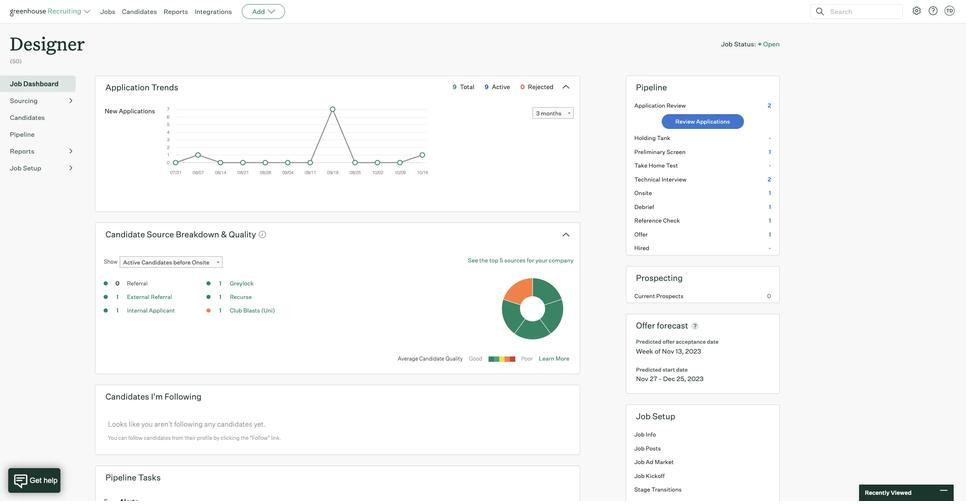 Task type: vqa. For each thing, say whether or not it's contained in the screenshot.


Task type: locate. For each thing, give the bounding box(es) containing it.
0 vertical spatial predicted
[[636, 339, 662, 346]]

aren't
[[154, 420, 173, 429]]

0 vertical spatial 0
[[520, 83, 525, 91]]

reports left "integrations" link
[[164, 7, 188, 16]]

0 vertical spatial reports
[[164, 7, 188, 16]]

candidate up show
[[105, 229, 145, 240]]

reports link up job setup link
[[10, 146, 72, 156]]

you
[[141, 420, 153, 429]]

2023 for week of nov 13, 2023
[[685, 347, 701, 356]]

predicted for 27
[[636, 367, 662, 373]]

prospecting
[[636, 273, 683, 283]]

job ad market
[[635, 459, 674, 466]]

0 vertical spatial candidate
[[105, 229, 145, 240]]

0 horizontal spatial referral
[[127, 280, 148, 287]]

1 horizontal spatial reports link
[[164, 7, 188, 16]]

1 vertical spatial 2023
[[688, 375, 704, 383]]

0 horizontal spatial date
[[676, 367, 688, 373]]

1 vertical spatial active
[[123, 259, 140, 266]]

0 vertical spatial reports link
[[164, 7, 188, 16]]

0 vertical spatial applications
[[119, 107, 155, 115]]

review
[[667, 102, 686, 109], [676, 118, 695, 125]]

0 horizontal spatial setup
[[23, 164, 41, 172]]

predicted up 27
[[636, 367, 662, 373]]

1 link for recurse
[[212, 293, 229, 303]]

0 vertical spatial quality
[[229, 229, 256, 240]]

0 horizontal spatial reports
[[10, 147, 34, 155]]

predicted start date nov 27 - dec 25, 2023
[[636, 367, 704, 383]]

job info link
[[626, 428, 779, 442]]

check
[[663, 217, 680, 224]]

active right show
[[123, 259, 140, 266]]

technical interview
[[635, 176, 687, 183]]

1 vertical spatial date
[[676, 367, 688, 373]]

0 horizontal spatial candidates link
[[10, 113, 72, 122]]

0 vertical spatial pipeline
[[636, 82, 667, 92]]

1 vertical spatial referral
[[151, 294, 172, 301]]

1 vertical spatial candidate
[[419, 356, 444, 362]]

see
[[468, 257, 478, 264]]

debrief
[[635, 203, 654, 210]]

acceptance
[[676, 339, 706, 346]]

review up the review applications
[[667, 102, 686, 109]]

9 right the total
[[485, 83, 489, 91]]

0 vertical spatial offer
[[635, 231, 648, 238]]

ad
[[646, 459, 654, 466]]

follow
[[128, 435, 143, 442]]

pipeline down sourcing
[[10, 130, 35, 138]]

(uni)
[[261, 307, 275, 314]]

predicted up week
[[636, 339, 662, 346]]

offer up week
[[636, 321, 655, 331]]

pipeline
[[636, 82, 667, 92], [10, 130, 35, 138], [105, 473, 136, 483]]

jobs link
[[100, 7, 115, 16]]

1 horizontal spatial application
[[635, 102, 665, 109]]

0 horizontal spatial active
[[123, 259, 140, 266]]

0 horizontal spatial the
[[241, 435, 249, 442]]

candidates
[[122, 7, 157, 16], [10, 113, 45, 122], [141, 259, 172, 266], [105, 392, 149, 402]]

candidates down sourcing
[[10, 113, 45, 122]]

2023 right 25,
[[688, 375, 704, 383]]

1 link left recurse link
[[212, 293, 229, 303]]

2 2 from the top
[[768, 176, 771, 183]]

1 link for external referral
[[109, 293, 126, 303]]

pipeline left tasks
[[105, 473, 136, 483]]

2023
[[685, 347, 701, 356], [688, 375, 704, 383]]

candidates link
[[122, 7, 157, 16], [10, 113, 72, 122]]

2 vertical spatial - link
[[626, 242, 779, 255]]

1 vertical spatial job setup
[[636, 412, 675, 422]]

review down application review
[[676, 118, 695, 125]]

2023 down acceptance
[[685, 347, 701, 356]]

0 vertical spatial the
[[479, 257, 488, 264]]

0 horizontal spatial application
[[105, 82, 150, 92]]

nov inside predicted offer acceptance date week of nov 13, 2023
[[662, 347, 674, 356]]

job setup up info
[[636, 412, 675, 422]]

0 horizontal spatial pipeline
[[10, 130, 35, 138]]

configure image
[[912, 6, 922, 16]]

- inside predicted start date nov 27 - dec 25, 2023
[[659, 375, 662, 383]]

months
[[541, 110, 562, 117]]

candidate source data is not real-time. data may take up to two days to reflect accurately. image
[[258, 231, 266, 239]]

i'm
[[151, 392, 163, 402]]

preliminary
[[635, 148, 665, 155]]

1 horizontal spatial pipeline
[[105, 473, 136, 483]]

link.
[[271, 435, 281, 442]]

2 predicted from the top
[[636, 367, 662, 373]]

predicted inside predicted start date nov 27 - dec 25, 2023
[[636, 367, 662, 373]]

looks like you aren't following any candidates yet.
[[108, 420, 266, 429]]

1 horizontal spatial 9
[[485, 83, 489, 91]]

1 vertical spatial applications
[[696, 118, 730, 125]]

1 horizontal spatial 0
[[520, 83, 525, 91]]

0 vertical spatial active
[[492, 83, 510, 91]]

active right the total
[[492, 83, 510, 91]]

1 vertical spatial nov
[[636, 375, 648, 383]]

1 horizontal spatial date
[[707, 339, 719, 346]]

1 link left internal
[[109, 307, 126, 316]]

1 horizontal spatial setup
[[652, 412, 675, 422]]

1 vertical spatial predicted
[[636, 367, 662, 373]]

9 left the total
[[453, 83, 457, 91]]

date up 25,
[[676, 367, 688, 373]]

0 vertical spatial - link
[[626, 131, 779, 145]]

referral up applicant
[[151, 294, 172, 301]]

1 vertical spatial candidates link
[[10, 113, 72, 122]]

you can follow candidates from their profile by clicking the "follow" link.
[[108, 435, 281, 442]]

0 horizontal spatial reports link
[[10, 146, 72, 156]]

2 9 from the left
[[485, 83, 489, 91]]

candidates right jobs
[[122, 7, 157, 16]]

offer
[[635, 231, 648, 238], [636, 321, 655, 331]]

1 vertical spatial setup
[[652, 412, 675, 422]]

0 horizontal spatial nov
[[636, 375, 648, 383]]

predicted inside predicted offer acceptance date week of nov 13, 2023
[[636, 339, 662, 346]]

applications for new applications
[[119, 107, 155, 115]]

greenhouse recruiting image
[[10, 7, 84, 16]]

1 vertical spatial pipeline
[[10, 130, 35, 138]]

pipeline up application review
[[636, 82, 667, 92]]

the right clicking
[[241, 435, 249, 442]]

1 vertical spatial review
[[676, 118, 695, 125]]

the left top in the right of the page
[[479, 257, 488, 264]]

referral up external
[[127, 280, 148, 287]]

2023 inside predicted offer acceptance date week of nov 13, 2023
[[685, 347, 701, 356]]

offer down the reference
[[635, 231, 648, 238]]

nov
[[662, 347, 674, 356], [636, 375, 648, 383]]

predicted offer acceptance date week of nov 13, 2023
[[636, 339, 719, 356]]

setup down the pipeline link
[[23, 164, 41, 172]]

job posts
[[635, 445, 661, 452]]

candidates down aren't
[[144, 435, 171, 442]]

for
[[527, 257, 534, 264]]

forecast
[[657, 321, 688, 331]]

setup inside job setup link
[[23, 164, 41, 172]]

onsite up debrief
[[635, 190, 652, 197]]

application
[[105, 82, 150, 92], [635, 102, 665, 109]]

candidates link down sourcing link
[[10, 113, 72, 122]]

1 horizontal spatial quality
[[446, 356, 463, 362]]

job
[[721, 40, 733, 48], [10, 80, 22, 88], [10, 164, 21, 172], [636, 412, 651, 422], [635, 432, 645, 439], [635, 445, 645, 452], [635, 459, 645, 466], [635, 473, 645, 480]]

applications for review applications
[[696, 118, 730, 125]]

viewed
[[891, 490, 912, 497]]

0 rejected
[[520, 83, 554, 91]]

quality
[[229, 229, 256, 240], [446, 356, 463, 362]]

0 horizontal spatial candidates
[[144, 435, 171, 442]]

good
[[469, 356, 482, 362]]

applicant
[[149, 307, 175, 314]]

following
[[174, 420, 203, 429]]

reference check
[[635, 217, 680, 224]]

active candidates before onsite
[[123, 259, 210, 266]]

2 horizontal spatial 0
[[767, 293, 771, 300]]

1 vertical spatial reports link
[[10, 146, 72, 156]]

1 vertical spatial - link
[[626, 159, 779, 173]]

technical
[[635, 176, 660, 183]]

0 horizontal spatial job setup
[[10, 164, 41, 172]]

nov down 'offer' in the bottom of the page
[[662, 347, 674, 356]]

1 vertical spatial application
[[635, 102, 665, 109]]

0 vertical spatial 2
[[768, 102, 771, 109]]

review inside review applications link
[[676, 118, 695, 125]]

sourcing
[[10, 97, 38, 105]]

1 9 from the left
[[453, 83, 457, 91]]

offer forecast
[[636, 321, 688, 331]]

2 for application review
[[768, 102, 771, 109]]

external
[[127, 294, 150, 301]]

2 horizontal spatial pipeline
[[636, 82, 667, 92]]

1 link left 'club' on the left bottom of page
[[212, 307, 229, 316]]

0 horizontal spatial 0
[[115, 280, 119, 287]]

stage
[[635, 487, 650, 494]]

9 for 9 active
[[485, 83, 489, 91]]

active inside active candidates before onsite link
[[123, 259, 140, 266]]

0 horizontal spatial quality
[[229, 229, 256, 240]]

25,
[[677, 375, 686, 383]]

1 vertical spatial 2
[[768, 176, 771, 183]]

0 vertical spatial date
[[707, 339, 719, 346]]

setup up info
[[652, 412, 675, 422]]

job for job posts link
[[635, 445, 645, 452]]

more
[[556, 355, 570, 362]]

job for the job dashboard link at the top of the page
[[10, 80, 22, 88]]

0 vertical spatial setup
[[23, 164, 41, 172]]

1 link left greylock link
[[212, 280, 229, 289]]

1 horizontal spatial nov
[[662, 347, 674, 356]]

date inside predicted offer acceptance date week of nov 13, 2023
[[707, 339, 719, 346]]

1 horizontal spatial applications
[[696, 118, 730, 125]]

applications
[[119, 107, 155, 115], [696, 118, 730, 125]]

by
[[214, 435, 220, 442]]

1 horizontal spatial job setup
[[636, 412, 675, 422]]

2 vertical spatial 0
[[767, 293, 771, 300]]

job setup down the pipeline link
[[10, 164, 41, 172]]

club
[[230, 307, 242, 314]]

2023 inside predicted start date nov 27 - dec 25, 2023
[[688, 375, 704, 383]]

candidates link right jobs
[[122, 7, 157, 16]]

1 vertical spatial the
[[241, 435, 249, 442]]

0 horizontal spatial applications
[[119, 107, 155, 115]]

1 horizontal spatial reports
[[164, 7, 188, 16]]

1 horizontal spatial onsite
[[635, 190, 652, 197]]

0 horizontal spatial candidate
[[105, 229, 145, 240]]

1 horizontal spatial candidates
[[217, 420, 252, 429]]

show
[[104, 259, 117, 265]]

1 vertical spatial reports
[[10, 147, 34, 155]]

you
[[108, 435, 117, 442]]

candidates i'm following
[[105, 392, 202, 402]]

job setup
[[10, 164, 41, 172], [636, 412, 675, 422]]

1 link left external
[[109, 293, 126, 303]]

reports up job setup link
[[10, 147, 34, 155]]

open
[[763, 40, 780, 48]]

1 vertical spatial offer
[[636, 321, 655, 331]]

0 vertical spatial nov
[[662, 347, 674, 356]]

candidate
[[105, 229, 145, 240], [419, 356, 444, 362]]

greylock link
[[230, 280, 254, 287]]

1 horizontal spatial active
[[492, 83, 510, 91]]

active
[[492, 83, 510, 91], [123, 259, 140, 266]]

date
[[707, 339, 719, 346], [676, 367, 688, 373]]

candidates up clicking
[[217, 420, 252, 429]]

nov left 27
[[636, 375, 648, 383]]

0 horizontal spatial onsite
[[192, 259, 210, 266]]

1 vertical spatial onsite
[[192, 259, 210, 266]]

candidate right average
[[419, 356, 444, 362]]

jobs
[[100, 7, 115, 16]]

job for job info link
[[635, 432, 645, 439]]

date inside predicted start date nov 27 - dec 25, 2023
[[676, 367, 688, 373]]

1 predicted from the top
[[636, 339, 662, 346]]

onsite right before
[[192, 259, 210, 266]]

0 horizontal spatial 9
[[453, 83, 457, 91]]

designer
[[10, 31, 85, 56]]

0 vertical spatial review
[[667, 102, 686, 109]]

0 vertical spatial 2023
[[685, 347, 701, 356]]

reports link left "integrations" link
[[164, 7, 188, 16]]

transitions
[[652, 487, 682, 494]]

2023 for nov 27 - dec 25, 2023
[[688, 375, 704, 383]]

add button
[[242, 4, 285, 19]]

internal
[[127, 307, 148, 314]]

reports
[[164, 7, 188, 16], [10, 147, 34, 155]]

9 for 9 total
[[453, 83, 457, 91]]

date right acceptance
[[707, 339, 719, 346]]

0 vertical spatial candidates link
[[122, 7, 157, 16]]

quality right &
[[229, 229, 256, 240]]

current prospects
[[635, 293, 684, 300]]

quality left good
[[446, 356, 463, 362]]

0 vertical spatial application
[[105, 82, 150, 92]]

1 2 from the top
[[768, 102, 771, 109]]

club blasts (uni) link
[[230, 307, 275, 314]]

trends
[[151, 82, 178, 92]]

"follow"
[[250, 435, 270, 442]]



Task type: describe. For each thing, give the bounding box(es) containing it.
integrations link
[[195, 7, 232, 16]]

recently viewed
[[865, 490, 912, 497]]

job for job kickoff link
[[635, 473, 645, 480]]

recurse
[[230, 294, 252, 301]]

candidates left before
[[141, 259, 172, 266]]

td button
[[945, 6, 955, 16]]

candidate source data is not real-time. data may take up to two days to reflect accurately. element
[[256, 227, 266, 242]]

job dashboard
[[10, 80, 59, 88]]

external referral link
[[127, 294, 172, 301]]

offer for offer forecast
[[636, 321, 655, 331]]

predicted for week
[[636, 339, 662, 346]]

their
[[185, 435, 196, 442]]

0 vertical spatial referral
[[127, 280, 148, 287]]

review applications
[[676, 118, 730, 125]]

job kickoff link
[[626, 470, 779, 483]]

offer for offer
[[635, 231, 648, 238]]

learn more
[[539, 355, 570, 362]]

review applications link
[[662, 114, 744, 129]]

nov inside predicted start date nov 27 - dec 25, 2023
[[636, 375, 648, 383]]

candidates up like
[[105, 392, 149, 402]]

application for application review
[[635, 102, 665, 109]]

blasts
[[243, 307, 260, 314]]

job posts link
[[626, 442, 779, 456]]

recurse link
[[230, 294, 252, 301]]

1 vertical spatial quality
[[446, 356, 463, 362]]

average candidate quality
[[398, 356, 463, 362]]

reference
[[635, 217, 662, 224]]

13,
[[676, 347, 684, 356]]

clicking
[[221, 435, 240, 442]]

application review
[[635, 102, 686, 109]]

job for job setup link
[[10, 164, 21, 172]]

integrations
[[195, 7, 232, 16]]

3 months
[[536, 110, 562, 117]]

candidate source breakdown & quality
[[105, 229, 256, 240]]

internal applicant link
[[127, 307, 175, 314]]

total
[[460, 83, 474, 91]]

1 vertical spatial candidates
[[144, 435, 171, 442]]

1 horizontal spatial referral
[[151, 294, 172, 301]]

1 link for club blasts (uni)
[[212, 307, 229, 316]]

new
[[105, 107, 117, 115]]

stage transitions
[[635, 487, 682, 494]]

2 - link from the top
[[626, 159, 779, 173]]

0 vertical spatial candidates
[[217, 420, 252, 429]]

week
[[636, 347, 653, 356]]

current
[[635, 293, 655, 300]]

see the top 5 sources for your company
[[468, 257, 574, 264]]

recently
[[865, 490, 890, 497]]

can
[[118, 435, 127, 442]]

prospects
[[656, 293, 684, 300]]

9 total
[[453, 83, 474, 91]]

job setup link
[[10, 163, 72, 173]]

2 vertical spatial pipeline
[[105, 473, 136, 483]]

yet.
[[254, 420, 266, 429]]

1 horizontal spatial candidates link
[[122, 7, 157, 16]]

source
[[147, 229, 174, 240]]

any
[[204, 420, 216, 429]]

27
[[650, 375, 657, 383]]

stage transitions link
[[626, 483, 779, 497]]

tasks
[[138, 473, 161, 483]]

job kickoff
[[635, 473, 665, 480]]

from
[[172, 435, 183, 442]]

new applications
[[105, 107, 155, 115]]

&
[[221, 229, 227, 240]]

pipeline tasks
[[105, 473, 161, 483]]

0 vertical spatial job setup
[[10, 164, 41, 172]]

1 horizontal spatial candidate
[[419, 356, 444, 362]]

job info
[[635, 432, 656, 439]]

internal applicant
[[127, 307, 175, 314]]

3
[[536, 110, 540, 117]]

1 link for greylock
[[212, 280, 229, 289]]

1 horizontal spatial the
[[479, 257, 488, 264]]

2 for technical interview
[[768, 176, 771, 183]]

dashboard
[[23, 80, 59, 88]]

job for job ad market link
[[635, 459, 645, 466]]

info
[[646, 432, 656, 439]]

Search text field
[[828, 6, 895, 17]]

profile
[[197, 435, 212, 442]]

1 - link from the top
[[626, 131, 779, 145]]

dec
[[663, 375, 675, 383]]

see the top 5 sources for your company link
[[468, 257, 574, 265]]

3 - link from the top
[[626, 242, 779, 255]]

interview
[[662, 176, 687, 183]]

top
[[489, 257, 498, 264]]

company
[[549, 257, 574, 264]]

preliminary screen
[[635, 148, 686, 155]]

pipeline link
[[10, 129, 72, 139]]

3 months link
[[533, 107, 574, 119]]

application for application trends
[[105, 82, 150, 92]]

1 vertical spatial 0
[[115, 280, 119, 287]]

0 vertical spatial onsite
[[635, 190, 652, 197]]

application trends
[[105, 82, 178, 92]]

job dashboard link
[[10, 79, 72, 89]]

td
[[946, 8, 953, 14]]

offer
[[663, 339, 675, 346]]

job ad market link
[[626, 456, 779, 470]]

9 active
[[485, 83, 510, 91]]

breakdown
[[176, 229, 219, 240]]

5
[[500, 257, 503, 264]]

status:
[[734, 40, 756, 48]]

start
[[663, 367, 675, 373]]

1 link for internal applicant
[[109, 307, 126, 316]]

your
[[536, 257, 548, 264]]

following
[[165, 392, 202, 402]]



